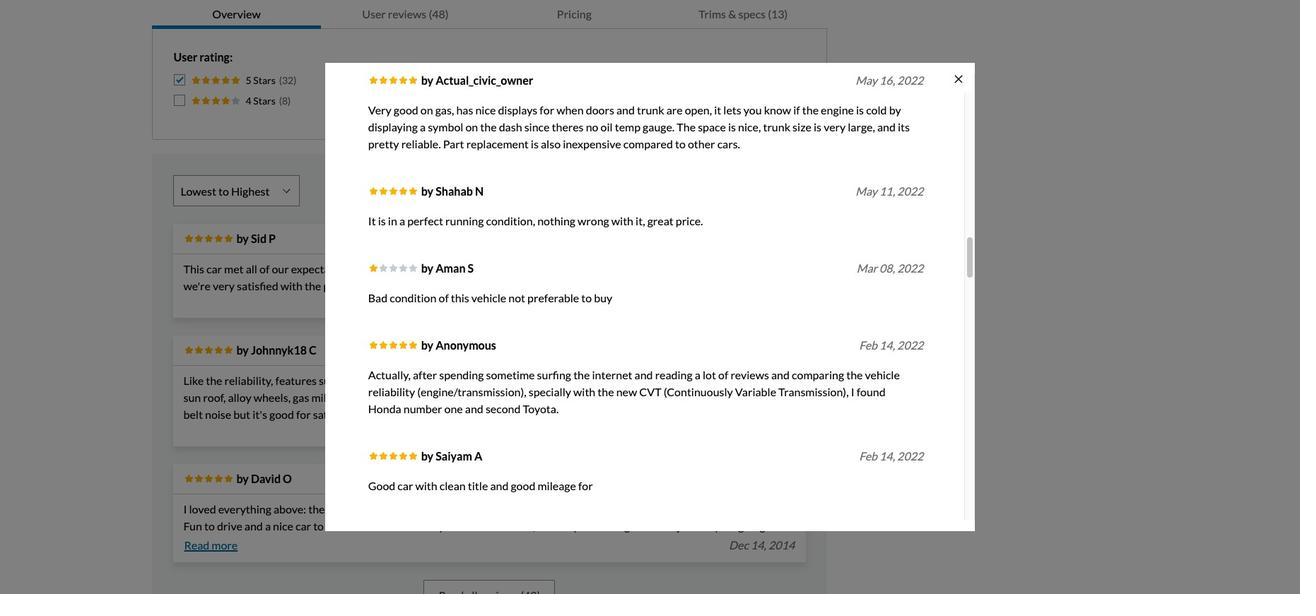 Task type: locate. For each thing, give the bounding box(es) containing it.
is
[[856, 103, 864, 117], [728, 120, 736, 134], [814, 120, 822, 134], [531, 137, 539, 151], [378, 214, 386, 228], [448, 262, 456, 276]]

we're
[[183, 279, 211, 293]]

by saiyam a
[[421, 450, 482, 463]]

0 vertical spatial great
[[647, 214, 674, 228]]

1 vertical spatial pretty
[[642, 503, 673, 516]]

pricing tab
[[489, 0, 658, 29]]

is left in
[[378, 214, 386, 228]]

nice right has
[[475, 103, 496, 117]]

0 vertical spatial it
[[368, 214, 376, 228]]

it is in a perfect  running condition, nothing wrong with it, great price.
[[368, 214, 703, 228]]

2 horizontal spatial i
[[851, 385, 854, 399]]

2 for 2 stars ( 2 )
[[498, 95, 504, 107]]

trunk down know
[[763, 120, 790, 134]]

overview tab
[[152, 0, 321, 29]]

long right few
[[707, 262, 728, 276]]

variable
[[735, 385, 776, 399]]

1 vertical spatial reviews
[[731, 368, 769, 382]]

0 vertical spatial feb
[[859, 339, 877, 352]]

14,
[[880, 339, 895, 352], [880, 450, 895, 463], [751, 539, 766, 552]]

lot
[[703, 368, 716, 382]]

by left 3
[[421, 74, 433, 87]]

by up the after
[[421, 339, 433, 352]]

1 horizontal spatial wheels,
[[353, 503, 390, 516]]

actually,
[[368, 368, 411, 382]]

car.
[[419, 262, 436, 276]]

honda down last
[[598, 537, 632, 550]]

0 horizontal spatial seats,
[[430, 503, 458, 516]]

( for 3 stars
[[495, 74, 498, 86]]

1 vertical spatial may
[[856, 185, 877, 198]]

1 horizontal spatial very
[[824, 120, 846, 134]]

&
[[728, 7, 736, 21]]

we left "liked"
[[392, 279, 409, 293]]

1 horizontal spatial color
[[583, 391, 609, 404]]

feb 14, 2022 down found on the bottom right of page
[[859, 450, 923, 463]]

2 down 3
[[462, 95, 467, 107]]

dec
[[729, 539, 749, 552]]

honda down reliability
[[368, 402, 401, 416]]

1 horizontal spatial second
[[486, 402, 521, 416]]

0 horizontal spatial it
[[225, 554, 232, 567]]

1 vertical spatial cars.
[[754, 537, 777, 550]]

may left the 11,
[[856, 185, 877, 198]]

wheels, inside i loved everything above: the alloy wheels, leather seats, bluetooth, and gas consumption. it's pretty stylish and comfortable. fun to drive and a nice car to own. honda cars are expensive brand-new, but they last a long time and just keep on going and going. i had a 1996 honda accord, and currently have an 2003 acura mdx and 2010 honda odyssey. they are great cars. overall, it gets 5 stars!
[[353, 503, 390, 516]]

1 horizontal spatial it
[[714, 103, 721, 117]]

good right it's
[[269, 408, 294, 421]]

radio,
[[427, 374, 455, 387]]

color
[[465, 391, 490, 404], [583, 391, 609, 404]]

tab list
[[152, 0, 827, 29]]

2 vertical spatial i
[[215, 537, 219, 550]]

0 horizontal spatial it
[[368, 214, 376, 228]]

1 horizontal spatial 5
[[257, 554, 263, 567]]

0 horizontal spatial 5
[[246, 74, 251, 86]]

reviews left (48)
[[388, 7, 426, 21]]

going
[[738, 520, 765, 533]]

is left cold
[[856, 103, 864, 117]]

0 vertical spatial long
[[707, 262, 728, 276]]

by for by sid p
[[236, 232, 249, 245]]

with inside this car met all of our expectations for a second car.  it is comfortable and roomy.  we drove the car on a few long trips and we're very satisfied with the performance.  we liked the economy, looks, performance and reliability.
[[280, 279, 303, 293]]

0 horizontal spatial we
[[392, 279, 409, 293]]

as
[[344, 374, 355, 387]]

1 2022 from the top
[[897, 74, 923, 87]]

mileage
[[538, 479, 576, 493]]

a
[[474, 450, 482, 463]]

0 horizontal spatial vehicle
[[471, 291, 506, 305]]

and up odyssey.
[[657, 520, 675, 533]]

( left displays
[[495, 95, 498, 107]]

and down they
[[549, 537, 568, 550]]

the down the lot
[[697, 391, 713, 404]]

0 horizontal spatial good
[[269, 408, 294, 421]]

we
[[577, 262, 594, 276], [392, 279, 409, 293]]

pretty up the time
[[642, 503, 673, 516]]

0 vertical spatial but
[[233, 408, 250, 421]]

and down (engine/transmission),
[[465, 402, 483, 416]]

car right good
[[398, 479, 413, 493]]

and left its
[[877, 120, 896, 134]]

n
[[475, 185, 484, 198]]

vehicle left not
[[471, 291, 506, 305]]

with inside actually, after spending sometime surfing the internet and reading  a lot of reviews and comparing the vehicle reliability (engine/transmission), specially with the new cvt (continuously variable transmission), i found honda  number one and second toyota.
[[573, 385, 595, 399]]

honda
[[368, 402, 401, 416], [352, 520, 385, 533], [278, 537, 311, 550], [598, 537, 632, 550]]

features
[[275, 374, 317, 387]]

dialog
[[325, 63, 975, 578]]

2 2022 from the top
[[897, 185, 923, 198]]

1 feb 14, 2022 from the top
[[859, 339, 923, 352]]

like
[[183, 374, 204, 387]]

user for user reviews (48)
[[362, 7, 385, 21]]

and right black,
[[523, 391, 541, 404]]

the up found on the bottom right of page
[[846, 368, 863, 382]]

trunk
[[637, 103, 664, 117], [763, 120, 790, 134]]

anonymous
[[436, 339, 496, 352]]

second down 'accessibility,'
[[486, 402, 521, 416]]

second left car.
[[381, 262, 416, 276]]

0 horizontal spatial are
[[410, 520, 426, 533]]

by inside very good on gas, has nice displays for when doors and trunk are open, it lets you know if the engine is cold by displaying a symbol on the dash since theres no oil temp gauge. the space is nice, trunk size is very large, and its pretty reliable. part replacement is also inexpensive compared to other cars.
[[889, 103, 901, 117]]

it down more
[[225, 554, 232, 567]]

very down engine
[[824, 120, 846, 134]]

stars for 2 stars
[[469, 95, 491, 107]]

just
[[677, 520, 696, 533]]

is inside this car met all of our expectations for a second car.  it is comfortable and roomy.  we drove the car on a few long trips and we're very satisfied with the performance.  we liked the economy, looks, performance and reliability.
[[448, 262, 456, 276]]

keep
[[698, 520, 721, 533]]

0 vertical spatial alloy
[[228, 391, 251, 404]]

but
[[233, 408, 250, 421], [538, 520, 554, 533]]

comment alt edit image
[[723, 0, 734, 8]]

seat
[[763, 391, 783, 404]]

1 vertical spatial it
[[225, 554, 232, 567]]

user inside user reviews (48) tab
[[362, 7, 385, 21]]

0 vertical spatial nice
[[475, 103, 496, 117]]

with down our
[[280, 279, 303, 293]]

digital
[[618, 374, 649, 387]]

of inside actually, after spending sometime surfing the internet and reading  a lot of reviews and comparing the vehicle reliability (engine/transmission), specially with the new cvt (continuously variable transmission), i found honda  number one and second toyota.
[[718, 368, 728, 382]]

running
[[445, 214, 484, 228]]

1 horizontal spatial but
[[538, 520, 554, 533]]

safe
[[313, 408, 333, 421]]

by for by anonymous
[[421, 339, 433, 352]]

0 horizontal spatial pretty
[[368, 137, 399, 151]]

it's
[[253, 408, 267, 421]]

2 up 2 stars ( 2 )
[[498, 74, 504, 86]]

feb
[[859, 339, 877, 352], [859, 450, 877, 463]]

1 vertical spatial trunk
[[763, 120, 790, 134]]

but inside i loved everything above: the alloy wheels, leather seats, bluetooth, and gas consumption. it's pretty stylish and comfortable. fun to drive and a nice car to own. honda cars are expensive brand-new, but they last a long time and just keep on going and going. i had a 1996 honda accord, and currently have an 2003 acura mdx and 2010 honda odyssey. they are great cars. overall, it gets 5 stars!
[[538, 520, 554, 533]]

0 vertical spatial trunk
[[637, 103, 664, 117]]

1 horizontal spatial nice
[[475, 103, 496, 117]]

a left few
[[678, 262, 684, 276]]

1 horizontal spatial are
[[666, 103, 683, 117]]

(48)
[[428, 7, 448, 21]]

1 horizontal spatial pretty
[[642, 503, 673, 516]]

1 vertical spatial wheels,
[[353, 503, 390, 516]]

reviews up variable
[[731, 368, 769, 382]]

are inside very good on gas, has nice displays for when doors and trunk are open, it lets you know if the engine is cold by displaying a symbol on the dash since theres no oil temp gauge. the space is nice, trunk size is very large, and its pretty reliable. part replacement is also inexpensive compared to other cars.
[[666, 103, 683, 117]]

is right "size"
[[814, 120, 822, 134]]

by for by saiyam a
[[421, 450, 433, 463]]

2 horizontal spatial are
[[707, 537, 723, 550]]

second
[[381, 262, 416, 276], [486, 402, 521, 416]]

1 horizontal spatial of
[[439, 291, 449, 305]]

have
[[421, 537, 445, 550]]

aman
[[436, 262, 466, 275]]

for inside like the reliability, features such as bluetooth, xm radio, easy accessibility, cruise control, digital speedometer, leather seats, sun roof, alloy wheels, gas mileage, maintenance, exterior color black, and interior color light grey.  dislike the annoying seat belt noise but it's good for safe measure.
[[296, 408, 311, 421]]

seats, inside i loved everything above: the alloy wheels, leather seats, bluetooth, and gas consumption. it's pretty stylish and comfortable. fun to drive and a nice car to own. honda cars are expensive brand-new, but they last a long time and just keep on going and going. i had a 1996 honda accord, and currently have an 2003 acura mdx and 2010 honda odyssey. they are great cars. overall, it gets 5 stars!
[[430, 503, 458, 516]]

by
[[421, 74, 433, 87], [889, 103, 901, 117], [421, 185, 433, 198], [236, 232, 249, 245], [421, 262, 433, 275], [421, 339, 433, 352], [236, 344, 249, 357], [421, 450, 433, 463], [236, 472, 249, 486]]

it
[[714, 103, 721, 117], [225, 554, 232, 567]]

1 vertical spatial i
[[183, 503, 187, 516]]

for up performance.
[[357, 262, 371, 276]]

0 horizontal spatial but
[[233, 408, 250, 421]]

surfing
[[537, 368, 571, 382]]

1 horizontal spatial we
[[577, 262, 594, 276]]

0 horizontal spatial leather
[[392, 503, 427, 516]]

0 vertical spatial leather
[[720, 374, 756, 387]]

0 horizontal spatial wheels,
[[254, 391, 291, 404]]

going.
[[183, 537, 213, 550]]

user reviews (48)
[[362, 7, 448, 21]]

0 horizontal spatial second
[[381, 262, 416, 276]]

0 vertical spatial very
[[824, 120, 846, 134]]

long
[[707, 262, 728, 276], [609, 520, 630, 533]]

looks,
[[504, 279, 533, 293]]

it inside i loved everything above: the alloy wheels, leather seats, bluetooth, and gas consumption. it's pretty stylish and comfortable. fun to drive and a nice car to own. honda cars are expensive brand-new, but they last a long time and just keep on going and going. i had a 1996 honda accord, and currently have an 2003 acura mdx and 2010 honda odyssey. they are great cars. overall, it gets 5 stars!
[[225, 554, 232, 567]]

1 vertical spatial great
[[725, 537, 752, 550]]

reliable.
[[401, 137, 441, 151]]

cars.
[[717, 137, 740, 151], [754, 537, 777, 550]]

2 for 3 stars ( 2 )
[[498, 74, 504, 86]]

color down the control,
[[583, 391, 609, 404]]

honda inside actually, after spending sometime surfing the internet and reading  a lot of reviews and comparing the vehicle reliability (engine/transmission), specially with the new cvt (continuously variable transmission), i found honda  number one and second toyota.
[[368, 402, 401, 416]]

seats, up seat
[[758, 374, 786, 387]]

4 2022 from the top
[[897, 339, 923, 352]]

it inside very good on gas, has nice displays for when doors and trunk are open, it lets you know if the engine is cold by displaying a symbol on the dash since theres no oil temp gauge. the space is nice, trunk size is very large, and its pretty reliable. part replacement is also inexpensive compared to other cars.
[[714, 103, 721, 117]]

toyota.
[[523, 402, 559, 416]]

1 vertical spatial good
[[269, 408, 294, 421]]

stars!
[[266, 554, 294, 567]]

great inside i loved everything above: the alloy wheels, leather seats, bluetooth, and gas consumption. it's pretty stylish and comfortable. fun to drive and a nice car to own. honda cars are expensive brand-new, but they last a long time and just keep on going and going. i had a 1996 honda accord, and currently have an 2003 acura mdx and 2010 honda odyssey. they are great cars. overall, it gets 5 stars!
[[725, 537, 752, 550]]

pretty inside very good on gas, has nice displays for when doors and trunk are open, it lets you know if the engine is cold by displaying a symbol on the dash since theres no oil temp gauge. the space is nice, trunk size is very large, and its pretty reliable. part replacement is also inexpensive compared to other cars.
[[368, 137, 399, 151]]

seats, up expensive
[[430, 503, 458, 516]]

of inside this car met all of our expectations for a second car.  it is comfortable and roomy.  we drove the car on a few long trips and we're very satisfied with the performance.  we liked the economy, looks, performance and reliability.
[[259, 262, 270, 276]]

reviews inside tab
[[388, 7, 426, 21]]

met
[[224, 262, 244, 276]]

1 vertical spatial long
[[609, 520, 630, 533]]

by aman s
[[421, 262, 474, 275]]

by left saiyam
[[421, 450, 433, 463]]

c
[[309, 344, 317, 357]]

5
[[246, 74, 251, 86], [257, 554, 263, 567]]

1 vertical spatial vehicle
[[865, 368, 900, 382]]

0 vertical spatial pretty
[[368, 137, 399, 151]]

user left (48)
[[362, 7, 385, 21]]

are up 'the'
[[666, 103, 683, 117]]

with left the it,
[[611, 214, 633, 228]]

1 vertical spatial user
[[174, 50, 197, 64]]

honda up stars!
[[278, 537, 311, 550]]

5 stars ( 32 )
[[246, 74, 297, 86]]

2010
[[570, 537, 596, 550]]

1 horizontal spatial leather
[[720, 374, 756, 387]]

i left had
[[215, 537, 219, 550]]

accord,
[[313, 537, 351, 550]]

14, right dec
[[751, 539, 766, 552]]

8
[[282, 95, 288, 107]]

annoying
[[715, 391, 761, 404]]

it left in
[[368, 214, 376, 228]]

a inside very good on gas, has nice displays for when doors and trunk are open, it lets you know if the engine is cold by displaying a symbol on the dash since theres no oil temp gauge. the space is nice, trunk size is very large, and its pretty reliable. part replacement is also inexpensive compared to other cars.
[[420, 120, 426, 134]]

( down 32
[[279, 95, 282, 107]]

2 may from the top
[[856, 185, 877, 198]]

1 horizontal spatial long
[[707, 262, 728, 276]]

xm
[[410, 374, 425, 387]]

1 vertical spatial it
[[438, 262, 446, 276]]

1 horizontal spatial reviews
[[731, 368, 769, 382]]

very good on gas, has nice displays for when doors and trunk are open, it lets you know if the engine is cold by displaying a symbol on the dash since theres no oil temp gauge. the space is nice, trunk size is very large, and its pretty reliable. part replacement is also inexpensive compared to other cars.
[[368, 103, 910, 151]]

nice
[[475, 103, 496, 117], [273, 520, 293, 533]]

1 horizontal spatial alloy
[[327, 503, 350, 516]]

feb 14, 2022
[[859, 339, 923, 352], [859, 450, 923, 463]]

feb for good car with clean title and good mileage for
[[859, 450, 877, 463]]

a up "reliable."
[[420, 120, 426, 134]]

1 horizontal spatial cars.
[[754, 537, 777, 550]]

0 horizontal spatial long
[[609, 520, 630, 533]]

of right the lot
[[718, 368, 728, 382]]

good up displaying
[[394, 103, 418, 117]]

stars for 5 stars
[[253, 74, 276, 86]]

compared
[[623, 137, 673, 151]]

alloy down reliability,
[[228, 391, 251, 404]]

wheels,
[[254, 391, 291, 404], [353, 503, 390, 516]]

also
[[541, 137, 561, 151]]

0 horizontal spatial reviews
[[388, 7, 426, 21]]

stars up 4 stars ( 8 )
[[253, 74, 276, 86]]

0 horizontal spatial cars.
[[717, 137, 740, 151]]

feb down found on the bottom right of page
[[859, 450, 877, 463]]

on left few
[[664, 262, 676, 276]]

1 horizontal spatial vehicle
[[865, 368, 900, 382]]

2022 for price.
[[897, 185, 923, 198]]

engine
[[821, 103, 854, 117]]

0 vertical spatial seats,
[[758, 374, 786, 387]]

alloy inside i loved everything above: the alloy wheels, leather seats, bluetooth, and gas consumption. it's pretty stylish and comfortable. fun to drive and a nice car to own. honda cars are expensive brand-new, but they last a long time and just keep on going and going. i had a 1996 honda accord, and currently have an 2003 acura mdx and 2010 honda odyssey. they are great cars. overall, it gets 5 stars!
[[327, 503, 350, 516]]

0 horizontal spatial great
[[647, 214, 674, 228]]

2022 for are
[[897, 74, 923, 87]]

16,
[[879, 74, 895, 87]]

by left sid
[[236, 232, 249, 245]]

is left s at the top left of the page
[[448, 262, 456, 276]]

1 vertical spatial very
[[213, 279, 235, 293]]

1 vertical spatial 5
[[257, 554, 263, 567]]

1 vertical spatial alloy
[[327, 503, 350, 516]]

0 vertical spatial i
[[851, 385, 854, 399]]

we up the performance
[[577, 262, 594, 276]]

2 down actual_civic_owner
[[498, 95, 504, 107]]

and up looks,
[[521, 262, 539, 276]]

are down keep
[[707, 537, 723, 550]]

2 vertical spatial good
[[511, 479, 535, 493]]

to left buy
[[581, 291, 592, 305]]

very down met on the top
[[213, 279, 235, 293]]

belt
[[183, 408, 203, 421]]

1 horizontal spatial i
[[215, 537, 219, 550]]

2 vertical spatial of
[[718, 368, 728, 382]]

color down easy
[[465, 391, 490, 404]]

1 vertical spatial second
[[486, 402, 521, 416]]

leather up annoying
[[720, 374, 756, 387]]

1 vertical spatial of
[[439, 291, 449, 305]]

it right car.
[[438, 262, 446, 276]]

currently
[[374, 537, 419, 550]]

2 feb from the top
[[859, 450, 877, 463]]

a right in
[[399, 214, 405, 228]]

for up consumption. at the bottom left of the page
[[578, 479, 593, 493]]

0 vertical spatial wheels,
[[254, 391, 291, 404]]

speedometer,
[[651, 374, 718, 387]]

perfect
[[407, 214, 443, 228]]

0 horizontal spatial color
[[465, 391, 490, 404]]

close modal undefined image
[[953, 74, 964, 85]]

this car met all of our expectations for a second car.  it is comfortable and roomy.  we drove the car on a few long trips and we're very satisfied with the performance.  we liked the economy, looks, performance and reliability.
[[183, 262, 774, 293]]

wheels, up it's
[[254, 391, 291, 404]]

1 horizontal spatial trunk
[[763, 120, 790, 134]]

for inside very good on gas, has nice displays for when doors and trunk are open, it lets you know if the engine is cold by displaying a symbol on the dash since theres no oil temp gauge. the space is nice, trunk size is very large, and its pretty reliable. part replacement is also inexpensive compared to other cars.
[[540, 103, 554, 117]]

for up since
[[540, 103, 554, 117]]

0 vertical spatial 14,
[[880, 339, 895, 352]]

wheels, down good
[[353, 503, 390, 516]]

in
[[388, 214, 397, 228]]

feb for actually, after spending sometime surfing the internet and reading  a lot of reviews and comparing the vehicle reliability (engine/transmission), specially with the new cvt (continuously variable transmission), i found honda  number one and second toyota.
[[859, 339, 877, 352]]

1 vertical spatial 14,
[[880, 450, 895, 463]]

0 vertical spatial of
[[259, 262, 270, 276]]

dialog containing by actual_civic_owner
[[325, 63, 975, 578]]

on right keep
[[724, 520, 736, 533]]

one
[[444, 402, 463, 416]]

5 right gets
[[257, 554, 263, 567]]

is left also
[[531, 137, 539, 151]]

3
[[462, 74, 467, 86]]

1 vertical spatial feb 14, 2022
[[859, 450, 923, 463]]

1 vertical spatial leather
[[392, 503, 427, 516]]

large,
[[848, 120, 875, 134]]

the up reliability.
[[627, 262, 644, 276]]

by for by johnnyk18 c
[[236, 344, 249, 357]]

trunk up gauge.
[[637, 103, 664, 117]]

a left the lot
[[695, 368, 701, 382]]

1 may from the top
[[856, 74, 877, 87]]

1 vertical spatial feb
[[859, 450, 877, 463]]

a inside actually, after spending sometime surfing the internet and reading  a lot of reviews and comparing the vehicle reliability (engine/transmission), specially with the new cvt (continuously variable transmission), i found honda  number one and second toyota.
[[695, 368, 701, 382]]

1 vertical spatial are
[[410, 520, 426, 533]]

1 horizontal spatial good
[[394, 103, 418, 117]]

0 horizontal spatial of
[[259, 262, 270, 276]]

the down expectations
[[305, 279, 321, 293]]

1 horizontal spatial it
[[438, 262, 446, 276]]

bad condition of this vehicle not preferable to buy
[[368, 291, 612, 305]]

2 horizontal spatial of
[[718, 368, 728, 382]]

roof,
[[203, 391, 226, 404]]

0 vertical spatial cars.
[[717, 137, 740, 151]]

1 vertical spatial seats,
[[430, 503, 458, 516]]

5 inside i loved everything above: the alloy wheels, leather seats, bluetooth, and gas consumption. it's pretty stylish and comfortable. fun to drive and a nice car to own. honda cars are expensive brand-new, but they last a long time and just keep on going and going. i had a 1996 honda accord, and currently have an 2003 acura mdx and 2010 honda odyssey. they are great cars. overall, it gets 5 stars!
[[257, 554, 263, 567]]

gets
[[234, 554, 255, 567]]

feb 14, 2022 up found on the bottom right of page
[[859, 339, 923, 352]]

but left it's
[[233, 408, 250, 421]]

by actual_civic_owner
[[421, 74, 533, 87]]

loved
[[189, 503, 216, 516]]

0 vertical spatial may
[[856, 74, 877, 87]]

0 horizontal spatial user
[[174, 50, 197, 64]]

vehicle
[[471, 291, 506, 305], [865, 368, 900, 382]]

( up 8
[[279, 74, 282, 86]]

0 vertical spatial feb 14, 2022
[[859, 339, 923, 352]]

1 feb from the top
[[859, 339, 877, 352]]

nice inside i loved everything above: the alloy wheels, leather seats, bluetooth, and gas consumption. it's pretty stylish and comfortable. fun to drive and a nice car to own. honda cars are expensive brand-new, but they last a long time and just keep on going and going. i had a 1996 honda accord, and currently have an 2003 acura mdx and 2010 honda odyssey. they are great cars. overall, it gets 5 stars!
[[273, 520, 293, 533]]

2 feb 14, 2022 from the top
[[859, 450, 923, 463]]

1 vertical spatial nice
[[273, 520, 293, 533]]

14, down found on the bottom right of page
[[880, 450, 895, 463]]

feb 14, 2022 for actually, after spending sometime surfing the internet and reading  a lot of reviews and comparing the vehicle reliability (engine/transmission), specially with the new cvt (continuously variable transmission), i found honda  number one and second toyota.
[[859, 339, 923, 352]]

to down 'the'
[[675, 137, 686, 151]]

1 color from the left
[[465, 391, 490, 404]]

by for by shahab  n
[[421, 185, 433, 198]]

reviews
[[388, 7, 426, 21], [731, 368, 769, 382]]



Task type: vqa. For each thing, say whether or not it's contained in the screenshot.
the topmost Jeep
no



Task type: describe. For each thing, give the bounding box(es) containing it.
the down internet
[[598, 385, 614, 399]]

by sid p
[[236, 232, 276, 245]]

2003
[[461, 537, 488, 550]]

user rating:
[[174, 50, 233, 64]]

and up seat
[[771, 368, 790, 382]]

to left own.
[[313, 520, 324, 533]]

2 vertical spatial 14,
[[751, 539, 766, 552]]

by for by david o
[[236, 472, 249, 486]]

( for 2 stars
[[495, 95, 498, 107]]

the right if on the right top
[[802, 103, 819, 117]]

wrong
[[578, 214, 609, 228]]

long inside i loved everything above: the alloy wheels, leather seats, bluetooth, and gas consumption. it's pretty stylish and comfortable. fun to drive and a nice car to own. honda cars are expensive brand-new, but they last a long time and just keep on going and going. i had a 1996 honda accord, and currently have an 2003 acura mdx and 2010 honda odyssey. they are great cars. overall, it gets 5 stars!
[[609, 520, 630, 533]]

condition,
[[486, 214, 535, 228]]

trims
[[698, 7, 726, 21]]

and up new,
[[514, 503, 533, 516]]

a up performance.
[[373, 262, 379, 276]]

trips
[[730, 262, 753, 276]]

0 horizontal spatial trunk
[[637, 103, 664, 117]]

to inside very good on gas, has nice displays for when doors and trunk are open, it lets you know if the engine is cold by displaying a symbol on the dash since theres no oil temp gauge. the space is nice, trunk size is very large, and its pretty reliable. part replacement is also inexpensive compared to other cars.
[[675, 137, 686, 151]]

overall,
[[183, 554, 222, 567]]

( for 5 stars
[[279, 74, 282, 86]]

specially
[[529, 385, 571, 399]]

temp
[[615, 120, 641, 134]]

easy
[[457, 374, 480, 387]]

reading
[[655, 368, 693, 382]]

all
[[246, 262, 257, 276]]

car up reliability.
[[646, 262, 661, 276]]

a right had
[[241, 537, 247, 550]]

0 vertical spatial we
[[577, 262, 594, 276]]

had
[[221, 537, 239, 550]]

2022 for reviews
[[897, 339, 923, 352]]

may 11, 2022
[[856, 185, 923, 198]]

buy
[[594, 291, 612, 305]]

know
[[764, 103, 791, 117]]

consumption.
[[556, 503, 623, 516]]

light
[[611, 391, 633, 404]]

nothing
[[537, 214, 575, 228]]

second inside this car met all of our expectations for a second car.  it is comfortable and roomy.  we drove the car on a few long trips and we're very satisfied with the performance.  we liked the economy, looks, performance and reliability.
[[381, 262, 416, 276]]

4 stars ( 8 )
[[246, 95, 291, 107]]

mileage,
[[311, 391, 352, 404]]

but inside like the reliability, features such as bluetooth, xm radio, easy accessibility, cruise control, digital speedometer, leather seats, sun roof, alloy wheels, gas mileage, maintenance, exterior color black, and interior color light grey.  dislike the annoying seat belt noise but it's good for safe measure.
[[233, 408, 250, 421]]

by shahab  n
[[421, 185, 484, 198]]

found
[[857, 385, 886, 399]]

4
[[246, 95, 251, 107]]

very inside this car met all of our expectations for a second car.  it is comfortable and roomy.  we drove the car on a few long trips and we're very satisfied with the performance.  we liked the economy, looks, performance and reliability.
[[213, 279, 235, 293]]

) for 5 stars ( 32 )
[[294, 74, 297, 86]]

replacement
[[466, 137, 529, 151]]

if
[[793, 103, 800, 117]]

doors
[[586, 103, 614, 117]]

a up 1996
[[265, 520, 271, 533]]

and up cvt
[[635, 368, 653, 382]]

user reviews (48) tab
[[321, 0, 489, 29]]

stars for 3 stars
[[469, 74, 491, 86]]

a right last
[[601, 520, 607, 533]]

expectations
[[291, 262, 354, 276]]

the right surfing
[[573, 368, 590, 382]]

comfortable.
[[730, 503, 793, 516]]

the inside i loved everything above: the alloy wheels, leather seats, bluetooth, and gas consumption. it's pretty stylish and comfortable. fun to drive and a nice car to own. honda cars are expensive brand-new, but they last a long time and just keep on going and going. i had a 1996 honda accord, and currently have an 2003 acura mdx and 2010 honda odyssey. they are great cars. overall, it gets 5 stars!
[[308, 503, 325, 516]]

feb 14, 2022 for good car with clean title and good mileage for
[[859, 450, 923, 463]]

2 stars ( 2 )
[[462, 95, 507, 107]]

dislike
[[661, 391, 694, 404]]

14, for good car with clean title and good mileage for
[[880, 450, 895, 463]]

reviews inside actually, after spending sometime surfing the internet and reading  a lot of reviews and comparing the vehicle reliability (engine/transmission), specially with the new cvt (continuously variable transmission), i found honda  number one and second toyota.
[[731, 368, 769, 382]]

part
[[443, 137, 464, 151]]

they
[[557, 520, 579, 533]]

performance.
[[323, 279, 390, 293]]

and up temp
[[616, 103, 635, 117]]

cars. inside very good on gas, has nice displays for when doors and trunk are open, it lets you know if the engine is cold by displaying a symbol on the dash since theres no oil temp gauge. the space is nice, trunk size is very large, and its pretty reliable. part replacement is also inexpensive compared to other cars.
[[717, 137, 740, 151]]

cars
[[387, 520, 408, 533]]

gauge.
[[643, 120, 675, 134]]

vehicle inside actually, after spending sometime surfing the internet and reading  a lot of reviews and comparing the vehicle reliability (engine/transmission), specially with the new cvt (continuously variable transmission), i found honda  number one and second toyota.
[[865, 368, 900, 382]]

the down by aman s
[[437, 279, 454, 293]]

wheels, inside like the reliability, features such as bluetooth, xm radio, easy accessibility, cruise control, digital speedometer, leather seats, sun roof, alloy wheels, gas mileage, maintenance, exterior color black, and interior color light grey.  dislike the annoying seat belt noise but it's good for safe measure.
[[254, 391, 291, 404]]

on inside i loved everything above: the alloy wheels, leather seats, bluetooth, and gas consumption. it's pretty stylish and comfortable. fun to drive and a nice car to own. honda cars are expensive brand-new, but they last a long time and just keep on going and going. i had a 1996 honda accord, and currently have an 2003 acura mdx and 2010 honda odyssey. they are great cars. overall, it gets 5 stars!
[[724, 520, 736, 533]]

car inside i loved everything above: the alloy wheels, leather seats, bluetooth, and gas consumption. it's pretty stylish and comfortable. fun to drive and a nice car to own. honda cars are expensive brand-new, but they last a long time and just keep on going and going. i had a 1996 honda accord, and currently have an 2003 acura mdx and 2010 honda odyssey. they are great cars. overall, it gets 5 stars!
[[296, 520, 311, 533]]

0 horizontal spatial i
[[183, 503, 187, 516]]

nice inside very good on gas, has nice displays for when doors and trunk are open, it lets you know if the engine is cold by displaying a symbol on the dash since theres no oil temp gauge. the space is nice, trunk size is very large, and its pretty reliable. part replacement is also inexpensive compared to other cars.
[[475, 103, 496, 117]]

may for may 16, 2022
[[856, 74, 877, 87]]

( for 4 stars
[[279, 95, 282, 107]]

and right accord,
[[353, 537, 371, 550]]

on inside this car met all of our expectations for a second car.  it is comfortable and roomy.  we drove the car on a few long trips and we're very satisfied with the performance.  we liked the economy, looks, performance and reliability.
[[664, 262, 676, 276]]

few
[[686, 262, 705, 276]]

the up roof,
[[206, 374, 222, 387]]

since
[[524, 120, 550, 134]]

seats, inside like the reliability, features such as bluetooth, xm radio, easy accessibility, cruise control, digital speedometer, leather seats, sun roof, alloy wheels, gas mileage, maintenance, exterior color black, and interior color light grey.  dislike the annoying seat belt noise but it's good for safe measure.
[[758, 374, 786, 387]]

the up 'replacement'
[[480, 120, 497, 134]]

good inside like the reliability, features such as bluetooth, xm radio, easy accessibility, cruise control, digital speedometer, leather seats, sun roof, alloy wheels, gas mileage, maintenance, exterior color black, and interior color light grey.  dislike the annoying seat belt noise but it's good for safe measure.
[[269, 408, 294, 421]]

read more button
[[183, 535, 238, 556]]

and up keep
[[709, 503, 728, 516]]

and right 'trips'
[[755, 262, 774, 276]]

specs
[[738, 7, 765, 21]]

no
[[586, 120, 598, 134]]

32
[[282, 74, 294, 86]]

honda left cars
[[352, 520, 385, 533]]

it inside this car met all of our expectations for a second car.  it is comfortable and roomy.  we drove the car on a few long trips and we're very satisfied with the performance.  we liked the economy, looks, performance and reliability.
[[438, 262, 446, 276]]

2014
[[769, 539, 795, 552]]

displaying
[[368, 120, 418, 134]]

tab list containing overview
[[152, 0, 827, 29]]

trims & specs (13)
[[698, 7, 787, 21]]

long inside this car met all of our expectations for a second car.  it is comfortable and roomy.  we drove the car on a few long trips and we're very satisfied with the performance.  we liked the economy, looks, performance and reliability.
[[707, 262, 728, 276]]

by for by actual_civic_owner
[[421, 74, 433, 87]]

0 vertical spatial vehicle
[[471, 291, 506, 305]]

0 vertical spatial 5
[[246, 74, 251, 86]]

roomy.
[[541, 262, 575, 276]]

when
[[557, 103, 584, 117]]

sid
[[251, 232, 267, 245]]

pretty inside i loved everything above: the alloy wheels, leather seats, bluetooth, and gas consumption. it's pretty stylish and comfortable. fun to drive and a nice car to own. honda cars are expensive brand-new, but they last a long time and just keep on going and going. i had a 1996 honda accord, and currently have an 2003 acura mdx and 2010 honda odyssey. they are great cars. overall, it gets 5 stars!
[[642, 503, 673, 516]]

has
[[456, 103, 473, 117]]

time
[[632, 520, 655, 533]]

2 horizontal spatial good
[[511, 479, 535, 493]]

3 2022 from the top
[[897, 262, 923, 275]]

leather inside like the reliability, features such as bluetooth, xm radio, easy accessibility, cruise control, digital speedometer, leather seats, sun roof, alloy wheels, gas mileage, maintenance, exterior color black, and interior color light grey.  dislike the annoying seat belt noise but it's good for safe measure.
[[720, 374, 756, 387]]

shahab
[[436, 185, 473, 198]]

by for by aman s
[[421, 262, 433, 275]]

14, for actually, after spending sometime surfing the internet and reading  a lot of reviews and comparing the vehicle reliability (engine/transmission), specially with the new cvt (continuously variable transmission), i found honda  number one and second toyota.
[[880, 339, 895, 352]]

trims & specs (13) tab
[[658, 0, 827, 29]]

and up 1996
[[244, 520, 263, 533]]

good inside very good on gas, has nice displays for when doors and trunk are open, it lets you know if the engine is cold by displaying a symbol on the dash since theres no oil temp gauge. the space is nice, trunk size is very large, and its pretty reliable. part replacement is also inexpensive compared to other cars.
[[394, 103, 418, 117]]

cars. inside i loved everything above: the alloy wheels, leather seats, bluetooth, and gas consumption. it's pretty stylish and comfortable. fun to drive and a nice car to own. honda cars are expensive brand-new, but they last a long time and just keep on going and going. i had a 1996 honda accord, and currently have an 2003 acura mdx and 2010 honda odyssey. they are great cars. overall, it gets 5 stars!
[[754, 537, 777, 550]]

car inside dialog
[[398, 479, 413, 493]]

grey.
[[635, 391, 659, 404]]

symbol
[[428, 120, 463, 134]]

performance
[[535, 279, 599, 293]]

5 2022 from the top
[[897, 450, 923, 463]]

stylish
[[675, 503, 707, 516]]

the
[[677, 120, 696, 134]]

to right the fun at the bottom left of page
[[204, 520, 215, 533]]

i inside actually, after spending sometime surfing the internet and reading  a lot of reviews and comparing the vehicle reliability (engine/transmission), specially with the new cvt (continuously variable transmission), i found honda  number one and second toyota.
[[851, 385, 854, 399]]

our
[[272, 262, 289, 276]]

on down has
[[465, 120, 478, 134]]

and right 'title'
[[490, 479, 509, 493]]

drive
[[217, 520, 242, 533]]

more
[[212, 539, 238, 552]]

second inside actually, after spending sometime surfing the internet and reading  a lot of reviews and comparing the vehicle reliability (engine/transmission), specially with the new cvt (continuously variable transmission), i found honda  number one and second toyota.
[[486, 402, 521, 416]]

and up 2014
[[768, 520, 786, 533]]

) for 3 stars ( 2 )
[[504, 74, 507, 86]]

) for 2 stars ( 2 )
[[504, 95, 507, 107]]

car left met on the top
[[206, 262, 222, 276]]

08,
[[880, 262, 895, 275]]

preferable
[[527, 291, 579, 305]]

reliability,
[[224, 374, 273, 387]]

it,
[[636, 214, 645, 228]]

good
[[368, 479, 395, 493]]

it inside dialog
[[368, 214, 376, 228]]

very
[[368, 103, 391, 117]]

is down lets
[[728, 120, 736, 134]]

and inside like the reliability, features such as bluetooth, xm radio, easy accessibility, cruise control, digital speedometer, leather seats, sun roof, alloy wheels, gas mileage, maintenance, exterior color black, and interior color light grey.  dislike the annoying seat belt noise but it's good for safe measure.
[[523, 391, 541, 404]]

very inside very good on gas, has nice displays for when doors and trunk are open, it lets you know if the engine is cold by displaying a symbol on the dash since theres no oil temp gauge. the space is nice, trunk size is very large, and its pretty reliable. part replacement is also inexpensive compared to other cars.
[[824, 120, 846, 134]]

for inside this car met all of our expectations for a second car.  it is comfortable and roomy.  we drove the car on a few long trips and we're very satisfied with the performance.  we liked the economy, looks, performance and reliability.
[[357, 262, 371, 276]]

may for may 11, 2022
[[856, 185, 877, 198]]

by david o
[[236, 472, 292, 486]]

1 vertical spatial we
[[392, 279, 409, 293]]

) for 4 stars ( 8 )
[[288, 95, 291, 107]]

2 color from the left
[[583, 391, 609, 404]]

overview
[[212, 7, 260, 21]]

sometime
[[486, 368, 535, 382]]

alloy inside like the reliability, features such as bluetooth, xm radio, easy accessibility, cruise control, digital speedometer, leather seats, sun roof, alloy wheels, gas mileage, maintenance, exterior color black, and interior color light grey.  dislike the annoying seat belt noise but it's good for safe measure.
[[228, 391, 251, 404]]

with left clean
[[415, 479, 437, 493]]

11,
[[879, 185, 895, 198]]

leather inside i loved everything above: the alloy wheels, leather seats, bluetooth, and gas consumption. it's pretty stylish and comfortable. fun to drive and a nice car to own. honda cars are expensive brand-new, but they last a long time and just keep on going and going. i had a 1996 honda accord, and currently have an 2003 acura mdx and 2010 honda odyssey. they are great cars. overall, it gets 5 stars!
[[392, 503, 427, 516]]

great inside dialog
[[647, 214, 674, 228]]

stars for 4 stars
[[253, 95, 276, 107]]

2 vertical spatial are
[[707, 537, 723, 550]]

user for user rating:
[[174, 50, 197, 64]]

on left the gas,
[[421, 103, 433, 117]]

and down drove
[[601, 279, 620, 293]]

other
[[688, 137, 715, 151]]

saiyam
[[436, 450, 472, 463]]

size
[[793, 120, 812, 134]]

p
[[269, 232, 276, 245]]



